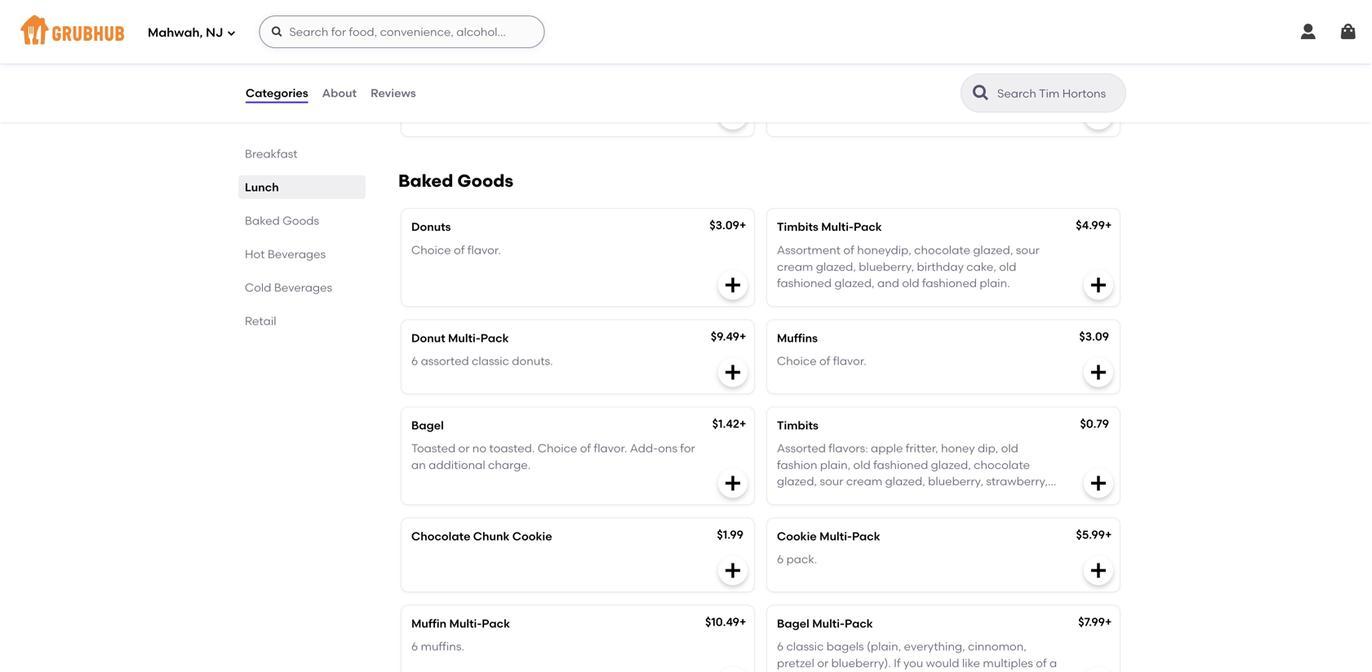Task type: locate. For each thing, give the bounding box(es) containing it.
cheddar
[[411, 90, 459, 104], [843, 90, 891, 104]]

timbits
[[777, 220, 819, 234], [777, 419, 819, 432]]

onions, inside seasoned white meat chicken strips, peppers & onions, real cheddar cheese, fresh lettuce and tomato with chipotle sauce wrapped in a tortilla and grilled to perfection. add toppings, sides, desserts and beverages for an additional charge.
[[777, 90, 816, 104]]

bagel for bagel multi-pack
[[777, 617, 810, 631]]

0 vertical spatial baked goods
[[398, 171, 513, 192]]

lettuce down steak,
[[537, 90, 576, 104]]

1 horizontal spatial desserts
[[777, 140, 823, 154]]

0 vertical spatial $3.09
[[710, 219, 740, 232]]

2 horizontal spatial choice
[[777, 354, 817, 368]]

1 vertical spatial to
[[839, 123, 850, 137]]

2 beverages from the left
[[851, 140, 909, 154]]

toasted.
[[489, 442, 535, 456]]

1 horizontal spatial cookie
[[777, 530, 817, 544]]

choice of flavor. down the muffins
[[777, 354, 867, 368]]

2 chipotle from the left
[[847, 107, 892, 120]]

flavor.
[[468, 243, 501, 257], [833, 354, 867, 368], [594, 442, 627, 456]]

$5.99 for $5.99
[[1080, 49, 1109, 63]]

1 vertical spatial desserts
[[777, 140, 823, 154]]

goods inside baked goods tab
[[283, 214, 319, 228]]

2 add from the left
[[916, 123, 939, 137]]

cheese, down 'chicken'
[[893, 90, 936, 104]]

1 horizontal spatial toppings,
[[942, 123, 994, 137]]

additional inside the seasoned angus steak, peppers & onions, real cheddar cheese, fresh lettuce and tomato with chipotle sauce wrapped in a tortilla and grilled to perfection. add toppings, sides, desserts and beverages for an additional charge.
[[508, 140, 564, 154]]

0 vertical spatial onions,
[[602, 73, 642, 87]]

2 perfection. from the left
[[853, 123, 913, 137]]

0 horizontal spatial to
[[671, 107, 683, 120]]

multi- for pack.
[[820, 530, 852, 544]]

plain.
[[980, 276, 1010, 290]]

1 horizontal spatial seasoned
[[777, 73, 832, 87]]

0 vertical spatial $5.99
[[1080, 49, 1109, 63]]

2 tortilla from the left
[[1007, 107, 1043, 120]]

0 horizontal spatial chipotle
[[411, 50, 460, 64]]

steak
[[462, 50, 495, 64]]

1 lettuce from the left
[[537, 90, 576, 104]]

a
[[561, 107, 568, 120], [997, 107, 1004, 120]]

toppings, down steak,
[[500, 123, 552, 137]]

2 horizontal spatial flavor.
[[833, 354, 867, 368]]

1 horizontal spatial bagel
[[777, 617, 810, 631]]

chocolate up birthday
[[914, 243, 971, 257]]

multi- down lemon.
[[820, 530, 852, 544]]

classic up pretzel
[[787, 640, 824, 654]]

0 horizontal spatial flavor.
[[468, 243, 501, 257]]

fashioned
[[777, 276, 832, 290], [922, 276, 977, 290], [874, 458, 928, 472]]

tortilla inside the seasoned angus steak, peppers & onions, real cheddar cheese, fresh lettuce and tomato with chipotle sauce wrapped in a tortilla and grilled to perfection. add toppings, sides, desserts and beverages for an additional charge.
[[571, 107, 607, 120]]

reviews
[[371, 86, 416, 100]]

1 horizontal spatial charge.
[[567, 140, 610, 154]]

fashioned inside assorted flavors: apple fritter, honey dip, old fashion plain, old fashioned glazed, chocolate glazed, sour cream glazed, blueberry, strawberry, raspberry, lemon. choose timbits.
[[874, 458, 928, 472]]

choice of flavor. down donuts
[[411, 243, 501, 257]]

with down white
[[821, 107, 844, 120]]

pack for bagel multi-pack
[[845, 617, 873, 631]]

timbits.
[[921, 491, 962, 505]]

0 horizontal spatial additional
[[429, 458, 485, 472]]

cold beverages tab
[[245, 279, 359, 296]]

honey
[[941, 442, 975, 456]]

$5.99
[[1080, 49, 1109, 63], [1076, 528, 1105, 542]]

0 horizontal spatial tortilla
[[571, 107, 607, 120]]

svg image
[[271, 25, 284, 38], [227, 28, 236, 38], [723, 105, 743, 125], [1089, 105, 1109, 125], [1089, 363, 1109, 382], [723, 474, 743, 493], [1089, 474, 1109, 493]]

2 horizontal spatial an
[[929, 140, 944, 154]]

1 horizontal spatial fresh
[[939, 90, 966, 104]]

1 horizontal spatial real
[[819, 90, 840, 104]]

pack down lemon.
[[852, 530, 881, 544]]

goods
[[457, 171, 513, 192], [283, 214, 319, 228]]

categories button
[[245, 64, 309, 122]]

chicken
[[900, 73, 943, 87]]

for down 'chicken'
[[912, 140, 927, 154]]

6 inside 6 classic bagels (plain, everything, cinnomon, pretzel or blueberry). if you would like multiples of
[[777, 640, 784, 654]]

additional down search icon
[[947, 140, 1004, 154]]

choice down donuts
[[411, 243, 451, 257]]

onions, down the chipotle chicken wrap
[[777, 90, 816, 104]]

1 horizontal spatial choice
[[538, 442, 577, 456]]

0 horizontal spatial chipotle
[[411, 107, 457, 120]]

cookie multi-pack
[[777, 530, 881, 544]]

2 timbits from the top
[[777, 419, 819, 432]]

0 horizontal spatial grilled
[[634, 107, 669, 120]]

1 tortilla from the left
[[571, 107, 607, 120]]

0 horizontal spatial sour
[[820, 475, 844, 489]]

1 vertical spatial timbits
[[777, 419, 819, 432]]

seasoned for cheddar
[[411, 73, 466, 87]]

multi- up 'bagels'
[[812, 617, 845, 631]]

desserts
[[588, 123, 634, 137], [777, 140, 823, 154]]

1 add from the left
[[474, 123, 497, 137]]

1 & from the left
[[591, 73, 600, 87]]

cookie
[[512, 530, 552, 544], [777, 530, 817, 544]]

grilled
[[634, 107, 669, 120], [802, 123, 836, 137]]

sauce down 'chicken'
[[895, 107, 928, 120]]

0 vertical spatial flavor.
[[468, 243, 501, 257]]

1 horizontal spatial &
[[1030, 73, 1038, 87]]

and inside assortment of honeydip, chocolate glazed, sour cream glazed, blueberry, birthday cake, old fashioned glazed, and old fashioned plain.
[[878, 276, 900, 290]]

1 horizontal spatial choice of flavor.
[[777, 354, 867, 368]]

2 wrap from the left
[[877, 50, 908, 64]]

1 horizontal spatial for
[[680, 442, 695, 456]]

tortilla inside seasoned white meat chicken strips, peppers & onions, real cheddar cheese, fresh lettuce and tomato with chipotle sauce wrapped in a tortilla and grilled to perfection. add toppings, sides, desserts and beverages for an additional charge.
[[1007, 107, 1043, 120]]

1 horizontal spatial or
[[817, 657, 829, 671]]

0 horizontal spatial toppings,
[[500, 123, 552, 137]]

0 vertical spatial with
[[647, 90, 670, 104]]

svg image up $5.99 +
[[1089, 474, 1109, 493]]

0 horizontal spatial sides,
[[555, 123, 586, 137]]

0 horizontal spatial cookie
[[512, 530, 552, 544]]

0 horizontal spatial wrap
[[497, 50, 528, 64]]

1 vertical spatial onions,
[[777, 90, 816, 104]]

$5.99 +
[[1076, 528, 1112, 542]]

1 fresh from the left
[[507, 90, 534, 104]]

chipotle down meat
[[847, 107, 892, 120]]

donuts.
[[512, 354, 553, 368]]

baked goods tab
[[245, 212, 359, 229]]

1 vertical spatial beverages
[[274, 281, 332, 295]]

svg image for toasted or no toasted. choice of flavor. add-ons for an additional charge.
[[723, 474, 743, 493]]

pack for timbits multi-pack
[[854, 220, 882, 234]]

& right steak,
[[591, 73, 600, 87]]

glazed, up cake,
[[973, 243, 1013, 257]]

0 vertical spatial beverages
[[268, 247, 326, 261]]

seasoned
[[411, 73, 466, 87], [777, 73, 832, 87]]

0 horizontal spatial or
[[458, 442, 470, 456]]

with inside the seasoned angus steak, peppers & onions, real cheddar cheese, fresh lettuce and tomato with chipotle sauce wrapped in a tortilla and grilled to perfection. add toppings, sides, desserts and beverages for an additional charge.
[[647, 90, 670, 104]]

tomato inside seasoned white meat chicken strips, peppers & onions, real cheddar cheese, fresh lettuce and tomato with chipotle sauce wrapped in a tortilla and grilled to perfection. add toppings, sides, desserts and beverages for an additional charge.
[[777, 107, 818, 120]]

assortment of honeydip, chocolate glazed, sour cream glazed, blueberry, birthday cake, old fashioned glazed, and old fashioned plain.
[[777, 243, 1040, 290]]

1 a from the left
[[561, 107, 568, 120]]

cream
[[777, 260, 813, 274], [846, 475, 883, 489]]

for right "ons"
[[680, 442, 695, 456]]

1 timbits from the top
[[777, 220, 819, 234]]

chipotle for chipotle steak wrap
[[411, 50, 460, 64]]

chipotle
[[411, 50, 460, 64], [777, 50, 825, 64]]

2 sauce from the left
[[895, 107, 928, 120]]

1 horizontal spatial beverages
[[851, 140, 909, 154]]

desserts inside seasoned white meat chicken strips, peppers & onions, real cheddar cheese, fresh lettuce and tomato with chipotle sauce wrapped in a tortilla and grilled to perfection. add toppings, sides, desserts and beverages for an additional charge.
[[777, 140, 823, 154]]

0 horizontal spatial cheese,
[[462, 90, 504, 104]]

6 down donut
[[411, 354, 418, 368]]

cheddar down chipotle steak wrap
[[411, 90, 459, 104]]

dip,
[[978, 442, 999, 456]]

hot
[[245, 247, 265, 261]]

tomato
[[603, 90, 644, 104], [777, 107, 818, 120]]

a inside the seasoned angus steak, peppers & onions, real cheddar cheese, fresh lettuce and tomato with chipotle sauce wrapped in a tortilla and grilled to perfection. add toppings, sides, desserts and beverages for an additional charge.
[[561, 107, 568, 120]]

blueberry, inside assortment of honeydip, chocolate glazed, sour cream glazed, blueberry, birthday cake, old fashioned glazed, and old fashioned plain.
[[859, 260, 914, 274]]

toasted
[[411, 442, 456, 456]]

glazed, down honey
[[931, 458, 971, 472]]

2 toppings, from the left
[[942, 123, 994, 137]]

additional down no
[[429, 458, 485, 472]]

chocolate inside assortment of honeydip, chocolate glazed, sour cream glazed, blueberry, birthday cake, old fashioned glazed, and old fashioned plain.
[[914, 243, 971, 257]]

1 horizontal spatial classic
[[787, 640, 824, 654]]

2 vertical spatial choice
[[538, 442, 577, 456]]

0 horizontal spatial sauce
[[459, 107, 493, 120]]

beverages down meat
[[851, 140, 909, 154]]

you
[[904, 657, 923, 671]]

baked goods up hot beverages
[[245, 214, 319, 228]]

1 horizontal spatial flavor.
[[594, 442, 627, 456]]

of inside assortment of honeydip, chocolate glazed, sour cream glazed, blueberry, birthday cake, old fashioned glazed, and old fashioned plain.
[[844, 243, 855, 257]]

pack for donut multi-pack
[[481, 331, 509, 345]]

old
[[999, 260, 1017, 274], [902, 276, 920, 290], [1001, 442, 1019, 456], [854, 458, 871, 472]]

1 horizontal spatial wrap
[[877, 50, 908, 64]]

bagels
[[827, 640, 864, 654]]

timbits up assortment at the right top of the page
[[777, 220, 819, 234]]

svg image for $5.99
[[1089, 561, 1109, 581]]

0 horizontal spatial cream
[[777, 260, 813, 274]]

old up 'plain.'
[[999, 260, 1017, 274]]

wrapped down steak,
[[496, 107, 546, 120]]

0 vertical spatial blueberry,
[[859, 260, 914, 274]]

chipotle
[[411, 107, 457, 120], [847, 107, 892, 120]]

bagel
[[411, 419, 444, 432], [777, 617, 810, 631]]

peppers right strips,
[[981, 73, 1027, 87]]

0 vertical spatial tomato
[[603, 90, 644, 104]]

cheese, inside the seasoned angus steak, peppers & onions, real cheddar cheese, fresh lettuce and tomato with chipotle sauce wrapped in a tortilla and grilled to perfection. add toppings, sides, desserts and beverages for an additional charge.
[[462, 90, 504, 104]]

1 horizontal spatial sides,
[[996, 123, 1027, 137]]

1 horizontal spatial baked goods
[[398, 171, 513, 192]]

real
[[645, 73, 666, 87], [819, 90, 840, 104]]

or right pretzel
[[817, 657, 829, 671]]

0 vertical spatial choice of flavor.
[[411, 243, 501, 257]]

toppings, inside seasoned white meat chicken strips, peppers & onions, real cheddar cheese, fresh lettuce and tomato with chipotle sauce wrapped in a tortilla and grilled to perfection. add toppings, sides, desserts and beverages for an additional charge.
[[942, 123, 994, 137]]

peppers right steak,
[[543, 73, 588, 87]]

wrap up meat
[[877, 50, 908, 64]]

1 cookie from the left
[[512, 530, 552, 544]]

svg image for $3.09
[[723, 275, 743, 295]]

1 vertical spatial classic
[[787, 640, 824, 654]]

cheddar down meat
[[843, 90, 891, 104]]

2 lettuce from the left
[[969, 90, 1007, 104]]

baked
[[398, 171, 453, 192], [245, 214, 280, 228]]

tortilla
[[571, 107, 607, 120], [1007, 107, 1043, 120]]

1 horizontal spatial in
[[984, 107, 994, 120]]

pack up honeydip,
[[854, 220, 882, 234]]

1 sides, from the left
[[555, 123, 586, 137]]

add down angus
[[474, 123, 497, 137]]

an inside seasoned white meat chicken strips, peppers & onions, real cheddar cheese, fresh lettuce and tomato with chipotle sauce wrapped in a tortilla and grilled to perfection. add toppings, sides, desserts and beverages for an additional charge.
[[929, 140, 944, 154]]

1 beverages from the left
[[411, 140, 470, 154]]

0 vertical spatial to
[[671, 107, 683, 120]]

0 vertical spatial real
[[645, 73, 666, 87]]

for down angus
[[473, 140, 488, 154]]

1 vertical spatial sour
[[820, 475, 844, 489]]

$4.99 +
[[1076, 219, 1112, 232]]

1 in from the left
[[548, 107, 558, 120]]

1 wrapped from the left
[[496, 107, 546, 120]]

real down white
[[819, 90, 840, 104]]

1 cheese, from the left
[[462, 90, 504, 104]]

0 horizontal spatial $3.09
[[710, 219, 740, 232]]

2 seasoned from the left
[[777, 73, 832, 87]]

1 horizontal spatial onions,
[[777, 90, 816, 104]]

2 peppers from the left
[[981, 73, 1027, 87]]

2 cheddar from the left
[[843, 90, 891, 104]]

baked up donuts
[[398, 171, 453, 192]]

beverages for hot beverages
[[268, 247, 326, 261]]

& right search icon
[[1030, 73, 1038, 87]]

cream down assortment at the right top of the page
[[777, 260, 813, 274]]

2 sides, from the left
[[996, 123, 1027, 137]]

baked goods up donuts
[[398, 171, 513, 192]]

beverages up retail tab
[[274, 281, 332, 295]]

wrap up steak,
[[497, 50, 528, 64]]

baked inside tab
[[245, 214, 280, 228]]

baked down lunch
[[245, 214, 280, 228]]

desserts inside the seasoned angus steak, peppers & onions, real cheddar cheese, fresh lettuce and tomato with chipotle sauce wrapped in a tortilla and grilled to perfection. add toppings, sides, desserts and beverages for an additional charge.
[[588, 123, 634, 137]]

assorted flavors: apple fritter, honey dip, old fashion plain, old fashioned glazed, chocolate glazed, sour cream glazed, blueberry, strawberry, raspberry, lemon. choose timbits.
[[777, 442, 1048, 505]]

of for timbits multi-pack
[[844, 243, 855, 257]]

0 horizontal spatial &
[[591, 73, 600, 87]]

0 vertical spatial sour
[[1016, 243, 1040, 257]]

1 sauce from the left
[[459, 107, 493, 120]]

$7.99 +
[[1079, 615, 1112, 629]]

1 toppings, from the left
[[500, 123, 552, 137]]

1 chipotle from the left
[[411, 107, 457, 120]]

multi- for muffins.
[[449, 617, 482, 631]]

breakfast tab
[[245, 145, 359, 162]]

1 vertical spatial cream
[[846, 475, 883, 489]]

mahwah, nj
[[148, 25, 223, 40]]

chipotle down search for food, convenience, alcohol... search box
[[411, 50, 460, 64]]

chipotle inside the seasoned angus steak, peppers & onions, real cheddar cheese, fresh lettuce and tomato with chipotle sauce wrapped in a tortilla and grilled to perfection. add toppings, sides, desserts and beverages for an additional charge.
[[411, 107, 457, 120]]

1 perfection. from the left
[[411, 123, 471, 137]]

in
[[548, 107, 558, 120], [984, 107, 994, 120]]

blueberry, down honeydip,
[[859, 260, 914, 274]]

1 chipotle from the left
[[411, 50, 460, 64]]

flavor. for muffins
[[833, 354, 867, 368]]

onions, down main navigation navigation
[[602, 73, 642, 87]]

sides, inside seasoned white meat chicken strips, peppers & onions, real cheddar cheese, fresh lettuce and tomato with chipotle sauce wrapped in a tortilla and grilled to perfection. add toppings, sides, desserts and beverages for an additional charge.
[[996, 123, 1027, 137]]

+ for $4.99
[[1105, 219, 1112, 232]]

2 horizontal spatial for
[[912, 140, 927, 154]]

$4.99
[[1076, 219, 1105, 232]]

1 horizontal spatial additional
[[508, 140, 564, 154]]

1 vertical spatial baked
[[245, 214, 280, 228]]

lettuce down strips,
[[969, 90, 1007, 104]]

cream up lemon.
[[846, 475, 883, 489]]

0 vertical spatial or
[[458, 442, 470, 456]]

peppers inside seasoned white meat chicken strips, peppers & onions, real cheddar cheese, fresh lettuce and tomato with chipotle sauce wrapped in a tortilla and grilled to perfection. add toppings, sides, desserts and beverages for an additional charge.
[[981, 73, 1027, 87]]

1 vertical spatial with
[[821, 107, 844, 120]]

svg image for choice of flavor.
[[1089, 363, 1109, 382]]

1 horizontal spatial cheddar
[[843, 90, 891, 104]]

2 in from the left
[[984, 107, 994, 120]]

add-
[[630, 442, 658, 456]]

6
[[411, 354, 418, 368], [777, 553, 784, 567], [411, 640, 418, 654], [777, 640, 784, 654]]

svg image up $1.99
[[723, 474, 743, 493]]

1 horizontal spatial chocolate
[[974, 458, 1030, 472]]

pack right muffin
[[482, 617, 510, 631]]

0 horizontal spatial peppers
[[543, 73, 588, 87]]

1 horizontal spatial wrapped
[[931, 107, 981, 120]]

an down 'chicken'
[[929, 140, 944, 154]]

6 down muffin
[[411, 640, 418, 654]]

fashioned down birthday
[[922, 276, 977, 290]]

$3.09 for $3.09 +
[[710, 219, 740, 232]]

chocolate
[[914, 243, 971, 257], [974, 458, 1030, 472]]

choice inside toasted or no toasted. choice of flavor. add-ons for an additional charge.
[[538, 442, 577, 456]]

seasoned angus steak, peppers & onions, real cheddar cheese, fresh lettuce and tomato with chipotle sauce wrapped in a tortilla and grilled to perfection. add toppings, sides, desserts and beverages for an additional charge.
[[411, 73, 683, 154]]

1 vertical spatial tomato
[[777, 107, 818, 120]]

1 wrap from the left
[[497, 50, 528, 64]]

2 wrapped from the left
[[931, 107, 981, 120]]

1 vertical spatial or
[[817, 657, 829, 671]]

cheddar inside seasoned white meat chicken strips, peppers & onions, real cheddar cheese, fresh lettuce and tomato with chipotle sauce wrapped in a tortilla and grilled to perfection. add toppings, sides, desserts and beverages for an additional charge.
[[843, 90, 891, 104]]

1 cheddar from the left
[[411, 90, 459, 104]]

2 chipotle from the left
[[777, 50, 825, 64]]

flavor. inside toasted or no toasted. choice of flavor. add-ons for an additional charge.
[[594, 442, 627, 456]]

beverages
[[411, 140, 470, 154], [851, 140, 909, 154]]

0 vertical spatial bagel
[[411, 419, 444, 432]]

no
[[472, 442, 487, 456]]

pack for muffin multi-pack
[[482, 617, 510, 631]]

1 horizontal spatial lettuce
[[969, 90, 1007, 104]]

toppings,
[[500, 123, 552, 137], [942, 123, 994, 137]]

1 horizontal spatial chipotle
[[777, 50, 825, 64]]

svg image down $6.99
[[723, 105, 743, 125]]

1 horizontal spatial grilled
[[802, 123, 836, 137]]

choice down the muffins
[[777, 354, 817, 368]]

1 horizontal spatial $3.09
[[1079, 330, 1109, 343]]

toppings, down search icon
[[942, 123, 994, 137]]

2 horizontal spatial charge.
[[1006, 140, 1049, 154]]

svg image for $9.49
[[723, 363, 743, 382]]

fashioned down assortment at the right top of the page
[[777, 276, 832, 290]]

choice right toasted.
[[538, 442, 577, 456]]

cookie up 6 pack. in the right bottom of the page
[[777, 530, 817, 544]]

blueberry, up timbits.
[[928, 475, 984, 489]]

beverages down reviews 'button'
[[411, 140, 470, 154]]

fashioned down the apple
[[874, 458, 928, 472]]

1 vertical spatial chocolate
[[974, 458, 1030, 472]]

cake,
[[967, 260, 997, 274]]

grilled inside the seasoned angus steak, peppers & onions, real cheddar cheese, fresh lettuce and tomato with chipotle sauce wrapped in a tortilla and grilled to perfection. add toppings, sides, desserts and beverages for an additional charge.
[[634, 107, 669, 120]]

muffin multi-pack
[[411, 617, 510, 631]]

add inside the seasoned angus steak, peppers & onions, real cheddar cheese, fresh lettuce and tomato with chipotle sauce wrapped in a tortilla and grilled to perfection. add toppings, sides, desserts and beverages for an additional charge.
[[474, 123, 497, 137]]

if
[[894, 657, 901, 671]]

perfection. down meat
[[853, 123, 913, 137]]

6 for 6 classic bagels (plain, everything, cinnomon, pretzel or blueberry). if you would like multiples of 
[[777, 640, 784, 654]]

0 vertical spatial cream
[[777, 260, 813, 274]]

1 vertical spatial $3.09
[[1079, 330, 1109, 343]]

cookie right chunk
[[512, 530, 552, 544]]

an down angus
[[490, 140, 505, 154]]

multi- up muffins.
[[449, 617, 482, 631]]

for inside seasoned white meat chicken strips, peppers & onions, real cheddar cheese, fresh lettuce and tomato with chipotle sauce wrapped in a tortilla and grilled to perfection. add toppings, sides, desserts and beverages for an additional charge.
[[912, 140, 927, 154]]

peppers
[[543, 73, 588, 87], [981, 73, 1027, 87]]

add down 'chicken'
[[916, 123, 939, 137]]

1 seasoned from the left
[[411, 73, 466, 87]]

baked goods inside tab
[[245, 214, 319, 228]]

multi-
[[821, 220, 854, 234], [448, 331, 481, 345], [820, 530, 852, 544], [449, 617, 482, 631], [812, 617, 845, 631]]

in inside seasoned white meat chicken strips, peppers & onions, real cheddar cheese, fresh lettuce and tomato with chipotle sauce wrapped in a tortilla and grilled to perfection. add toppings, sides, desserts and beverages for an additional charge.
[[984, 107, 994, 120]]

2 a from the left
[[997, 107, 1004, 120]]

1 horizontal spatial perfection.
[[853, 123, 913, 137]]

or
[[458, 442, 470, 456], [817, 657, 829, 671]]

classic down donut multi-pack
[[472, 354, 509, 368]]

1 horizontal spatial to
[[839, 123, 850, 137]]

cheese, down angus
[[462, 90, 504, 104]]

or left no
[[458, 442, 470, 456]]

bagel up pretzel
[[777, 617, 810, 631]]

or inside toasted or no toasted. choice of flavor. add-ons for an additional charge.
[[458, 442, 470, 456]]

cheese,
[[462, 90, 504, 104], [893, 90, 936, 104]]

fresh down strips,
[[939, 90, 966, 104]]

additional inside toasted or no toasted. choice of flavor. add-ons for an additional charge.
[[429, 458, 485, 472]]

multi- up 6 assorted classic donuts.
[[448, 331, 481, 345]]

0 horizontal spatial blueberry,
[[859, 260, 914, 274]]

0 horizontal spatial onions,
[[602, 73, 642, 87]]

beverages up cold beverages tab
[[268, 247, 326, 261]]

chocolate down the dip,
[[974, 458, 1030, 472]]

beverages
[[268, 247, 326, 261], [274, 281, 332, 295]]

1 vertical spatial blueberry,
[[928, 475, 984, 489]]

6 up pretzel
[[777, 640, 784, 654]]

svg image
[[1299, 22, 1318, 42], [1339, 22, 1358, 42], [723, 275, 743, 295], [1089, 275, 1109, 295], [723, 363, 743, 382], [723, 561, 743, 581], [1089, 561, 1109, 581]]

Search Tim Hortons search field
[[996, 86, 1121, 101]]

choice of flavor. for donuts
[[411, 243, 501, 257]]

add inside seasoned white meat chicken strips, peppers & onions, real cheddar cheese, fresh lettuce and tomato with chipotle sauce wrapped in a tortilla and grilled to perfection. add toppings, sides, desserts and beverages for an additional charge.
[[916, 123, 939, 137]]

perfection. down reviews 'button'
[[411, 123, 471, 137]]

chipotle left chicken
[[777, 50, 825, 64]]

2 fresh from the left
[[939, 90, 966, 104]]

wrap
[[497, 50, 528, 64], [877, 50, 908, 64]]

additional inside seasoned white meat chicken strips, peppers & onions, real cheddar cheese, fresh lettuce and tomato with chipotle sauce wrapped in a tortilla and grilled to perfection. add toppings, sides, desserts and beverages for an additional charge.
[[947, 140, 1004, 154]]

2 & from the left
[[1030, 73, 1038, 87]]

6 for 6 muffins.
[[411, 640, 418, 654]]

seasoned down the chipotle chicken wrap
[[777, 73, 832, 87]]

choice of flavor. for muffins
[[777, 354, 867, 368]]

about
[[322, 86, 357, 100]]

1 horizontal spatial peppers
[[981, 73, 1027, 87]]

1 horizontal spatial baked
[[398, 171, 453, 192]]

bagel up toasted
[[411, 419, 444, 432]]

0 horizontal spatial real
[[645, 73, 666, 87]]

peppers inside the seasoned angus steak, peppers & onions, real cheddar cheese, fresh lettuce and tomato with chipotle sauce wrapped in a tortilla and grilled to perfection. add toppings, sides, desserts and beverages for an additional charge.
[[543, 73, 588, 87]]

blueberry,
[[859, 260, 914, 274], [928, 475, 984, 489]]

fresh
[[507, 90, 534, 104], [939, 90, 966, 104]]

sauce
[[459, 107, 493, 120], [895, 107, 928, 120]]

with down main navigation navigation
[[647, 90, 670, 104]]

seasoned inside seasoned white meat chicken strips, peppers & onions, real cheddar cheese, fresh lettuce and tomato with chipotle sauce wrapped in a tortilla and grilled to perfection. add toppings, sides, desserts and beverages for an additional charge.
[[777, 73, 832, 87]]

timbits up assorted
[[777, 419, 819, 432]]

seasoned inside the seasoned angus steak, peppers & onions, real cheddar cheese, fresh lettuce and tomato with chipotle sauce wrapped in a tortilla and grilled to perfection. add toppings, sides, desserts and beverages for an additional charge.
[[411, 73, 466, 87]]

choice for muffins
[[777, 354, 817, 368]]

1 vertical spatial $5.99
[[1076, 528, 1105, 542]]

0 vertical spatial grilled
[[634, 107, 669, 120]]

sides,
[[555, 123, 586, 137], [996, 123, 1027, 137]]

0 horizontal spatial choice of flavor.
[[411, 243, 501, 257]]

glazed,
[[973, 243, 1013, 257], [816, 260, 856, 274], [835, 276, 875, 290], [931, 458, 971, 472], [777, 475, 817, 489], [885, 475, 926, 489]]

charge.
[[567, 140, 610, 154], [1006, 140, 1049, 154], [488, 458, 531, 472]]

6 left pack.
[[777, 553, 784, 567]]

an
[[490, 140, 505, 154], [929, 140, 944, 154], [411, 458, 426, 472]]

0 horizontal spatial lettuce
[[537, 90, 576, 104]]

2 cheese, from the left
[[893, 90, 936, 104]]

grilled inside seasoned white meat chicken strips, peppers & onions, real cheddar cheese, fresh lettuce and tomato with chipotle sauce wrapped in a tortilla and grilled to perfection. add toppings, sides, desserts and beverages for an additional charge.
[[802, 123, 836, 137]]

additional
[[508, 140, 564, 154], [947, 140, 1004, 154], [429, 458, 485, 472]]

charge. inside seasoned white meat chicken strips, peppers & onions, real cheddar cheese, fresh lettuce and tomato with chipotle sauce wrapped in a tortilla and grilled to perfection. add toppings, sides, desserts and beverages for an additional charge.
[[1006, 140, 1049, 154]]

additional down steak,
[[508, 140, 564, 154]]

svg image up $0.79
[[1089, 363, 1109, 382]]

chipotle down "reviews" on the top left of the page
[[411, 107, 457, 120]]

pack up 6 assorted classic donuts.
[[481, 331, 509, 345]]

seasoned down chipotle steak wrap
[[411, 73, 466, 87]]

1 peppers from the left
[[543, 73, 588, 87]]

pack up 'bagels'
[[845, 617, 873, 631]]

0 horizontal spatial seasoned
[[411, 73, 466, 87]]

glazed, down honeydip,
[[835, 276, 875, 290]]

0 horizontal spatial bagel
[[411, 419, 444, 432]]

1 vertical spatial choice
[[777, 354, 817, 368]]



Task type: describe. For each thing, give the bounding box(es) containing it.
birthday
[[917, 260, 964, 274]]

chunk
[[473, 530, 510, 544]]

cream inside assortment of honeydip, chocolate glazed, sour cream glazed, blueberry, birthday cake, old fashioned glazed, and old fashioned plain.
[[777, 260, 813, 274]]

would
[[926, 657, 960, 671]]

donuts
[[411, 220, 451, 234]]

cheese, inside seasoned white meat chicken strips, peppers & onions, real cheddar cheese, fresh lettuce and tomato with chipotle sauce wrapped in a tortilla and grilled to perfection. add toppings, sides, desserts and beverages for an additional charge.
[[893, 90, 936, 104]]

svg image for $4.99
[[1089, 275, 1109, 295]]

+ for $9.49
[[740, 330, 746, 343]]

or inside 6 classic bagels (plain, everything, cinnomon, pretzel or blueberry). if you would like multiples of
[[817, 657, 829, 671]]

lettuce inside seasoned white meat chicken strips, peppers & onions, real cheddar cheese, fresh lettuce and tomato with chipotle sauce wrapped in a tortilla and grilled to perfection. add toppings, sides, desserts and beverages for an additional charge.
[[969, 90, 1007, 104]]

sauce inside the seasoned angus steak, peppers & onions, real cheddar cheese, fresh lettuce and tomato with chipotle sauce wrapped in a tortilla and grilled to perfection. add toppings, sides, desserts and beverages for an additional charge.
[[459, 107, 493, 120]]

wrapped inside seasoned white meat chicken strips, peppers & onions, real cheddar cheese, fresh lettuce and tomato with chipotle sauce wrapped in a tortilla and grilled to perfection. add toppings, sides, desserts and beverages for an additional charge.
[[931, 107, 981, 120]]

$5.99 for $5.99 +
[[1076, 528, 1105, 542]]

$9.49 +
[[711, 330, 746, 343]]

0 vertical spatial baked
[[398, 171, 453, 192]]

old down birthday
[[902, 276, 920, 290]]

& inside the seasoned angus steak, peppers & onions, real cheddar cheese, fresh lettuce and tomato with chipotle sauce wrapped in a tortilla and grilled to perfection. add toppings, sides, desserts and beverages for an additional charge.
[[591, 73, 600, 87]]

lunch
[[245, 180, 279, 194]]

+ for $1.42
[[740, 417, 746, 431]]

chocolate
[[411, 530, 471, 544]]

multi- for classic
[[812, 617, 845, 631]]

steak,
[[507, 73, 540, 87]]

chipotle inside seasoned white meat chicken strips, peppers & onions, real cheddar cheese, fresh lettuce and tomato with chipotle sauce wrapped in a tortilla and grilled to perfection. add toppings, sides, desserts and beverages for an additional charge.
[[847, 107, 892, 120]]

white
[[835, 73, 865, 87]]

like
[[962, 657, 980, 671]]

multi- for of
[[821, 220, 854, 234]]

to inside seasoned white meat chicken strips, peppers & onions, real cheddar cheese, fresh lettuce and tomato with chipotle sauce wrapped in a tortilla and grilled to perfection. add toppings, sides, desserts and beverages for an additional charge.
[[839, 123, 850, 137]]

about button
[[321, 64, 358, 122]]

choose
[[876, 491, 919, 505]]

beverages inside the seasoned angus steak, peppers & onions, real cheddar cheese, fresh lettuce and tomato with chipotle sauce wrapped in a tortilla and grilled to perfection. add toppings, sides, desserts and beverages for an additional charge.
[[411, 140, 470, 154]]

fritter,
[[906, 442, 939, 456]]

chocolate inside assorted flavors: apple fritter, honey dip, old fashion plain, old fashioned glazed, chocolate glazed, sour cream glazed, blueberry, strawberry, raspberry, lemon. choose timbits.
[[974, 458, 1030, 472]]

an inside the seasoned angus steak, peppers & onions, real cheddar cheese, fresh lettuce and tomato with chipotle sauce wrapped in a tortilla and grilled to perfection. add toppings, sides, desserts and beverages for an additional charge.
[[490, 140, 505, 154]]

$0.79
[[1080, 417, 1109, 431]]

charge. inside toasted or no toasted. choice of flavor. add-ons for an additional charge.
[[488, 458, 531, 472]]

assorted
[[421, 354, 469, 368]]

beverages for cold beverages
[[274, 281, 332, 295]]

for inside the seasoned angus steak, peppers & onions, real cheddar cheese, fresh lettuce and tomato with chipotle sauce wrapped in a tortilla and grilled to perfection. add toppings, sides, desserts and beverages for an additional charge.
[[473, 140, 488, 154]]

Search for food, convenience, alcohol... search field
[[259, 16, 545, 48]]

0 vertical spatial goods
[[457, 171, 513, 192]]

seasoned for onions,
[[777, 73, 832, 87]]

svg image for seasoned white meat chicken strips, peppers & onions, real cheddar cheese, fresh lettuce and tomato with chipotle sauce wrapped in a tortilla and grilled to perfection. add toppings, sides, desserts and beverages for an additional charge.
[[1089, 105, 1109, 125]]

$1.42 +
[[712, 417, 746, 431]]

fresh inside the seasoned angus steak, peppers & onions, real cheddar cheese, fresh lettuce and tomato with chipotle sauce wrapped in a tortilla and grilled to perfection. add toppings, sides, desserts and beverages for an additional charge.
[[507, 90, 534, 104]]

old right the dip,
[[1001, 442, 1019, 456]]

$10.49 +
[[705, 615, 746, 629]]

2 cookie from the left
[[777, 530, 817, 544]]

flavor. for donuts
[[468, 243, 501, 257]]

(plain,
[[867, 640, 901, 654]]

6 pack.
[[777, 553, 817, 567]]

of inside 6 classic bagels (plain, everything, cinnomon, pretzel or blueberry). if you would like multiples of
[[1036, 657, 1047, 671]]

cold beverages
[[245, 281, 332, 295]]

cheddar inside the seasoned angus steak, peppers & onions, real cheddar cheese, fresh lettuce and tomato with chipotle sauce wrapped in a tortilla and grilled to perfection. add toppings, sides, desserts and beverages for an additional charge.
[[411, 90, 459, 104]]

glazed, down assortment at the right top of the page
[[816, 260, 856, 274]]

flavors:
[[829, 442, 868, 456]]

$6.99
[[715, 49, 744, 63]]

donut
[[411, 331, 445, 345]]

cold
[[245, 281, 271, 295]]

chipotle chicken wrap
[[777, 50, 908, 64]]

a inside seasoned white meat chicken strips, peppers & onions, real cheddar cheese, fresh lettuce and tomato with chipotle sauce wrapped in a tortilla and grilled to perfection. add toppings, sides, desserts and beverages for an additional charge.
[[997, 107, 1004, 120]]

timbits for timbits multi-pack
[[777, 220, 819, 234]]

wrapped inside the seasoned angus steak, peppers & onions, real cheddar cheese, fresh lettuce and tomato with chipotle sauce wrapped in a tortilla and grilled to perfection. add toppings, sides, desserts and beverages for an additional charge.
[[496, 107, 546, 120]]

of for muffins
[[820, 354, 831, 368]]

lemon.
[[836, 491, 873, 505]]

fresh inside seasoned white meat chicken strips, peppers & onions, real cheddar cheese, fresh lettuce and tomato with chipotle sauce wrapped in a tortilla and grilled to perfection. add toppings, sides, desserts and beverages for an additional charge.
[[939, 90, 966, 104]]

muffins.
[[421, 640, 464, 654]]

choice for donuts
[[411, 243, 451, 257]]

fashion
[[777, 458, 818, 472]]

seasoned white meat chicken strips, peppers & onions, real cheddar cheese, fresh lettuce and tomato with chipotle sauce wrapped in a tortilla and grilled to perfection. add toppings, sides, desserts and beverages for an additional charge.
[[777, 73, 1049, 154]]

meat
[[868, 73, 897, 87]]

of for donuts
[[454, 243, 465, 257]]

timbits for timbits
[[777, 419, 819, 432]]

retail
[[245, 314, 276, 328]]

donut multi-pack
[[411, 331, 509, 345]]

toppings, inside the seasoned angus steak, peppers & onions, real cheddar cheese, fresh lettuce and tomato with chipotle sauce wrapped in a tortilla and grilled to perfection. add toppings, sides, desserts and beverages for an additional charge.
[[500, 123, 552, 137]]

of inside toasted or no toasted. choice of flavor. add-ons for an additional charge.
[[580, 442, 591, 456]]

$3.09 for $3.09
[[1079, 330, 1109, 343]]

charge. inside the seasoned angus steak, peppers & onions, real cheddar cheese, fresh lettuce and tomato with chipotle sauce wrapped in a tortilla and grilled to perfection. add toppings, sides, desserts and beverages for an additional charge.
[[567, 140, 610, 154]]

perfection. inside the seasoned angus steak, peppers & onions, real cheddar cheese, fresh lettuce and tomato with chipotle sauce wrapped in a tortilla and grilled to perfection. add toppings, sides, desserts and beverages for an additional charge.
[[411, 123, 471, 137]]

hot beverages
[[245, 247, 326, 261]]

pretzel
[[777, 657, 815, 671]]

nj
[[206, 25, 223, 40]]

retail tab
[[245, 313, 359, 330]]

cinnomon,
[[968, 640, 1027, 654]]

bagel for bagel
[[411, 419, 444, 432]]

lunch tab
[[245, 179, 359, 196]]

muffins
[[777, 331, 818, 345]]

wrap for chipotle chicken wrap
[[877, 50, 908, 64]]

an inside toasted or no toasted. choice of flavor. add-ons for an additional charge.
[[411, 458, 426, 472]]

svg image for seasoned angus steak, peppers & onions, real cheddar cheese, fresh lettuce and tomato with chipotle sauce wrapped in a tortilla and grilled to perfection. add toppings, sides, desserts and beverages for an additional charge.
[[723, 105, 743, 125]]

blueberry).
[[831, 657, 891, 671]]

strawberry,
[[986, 475, 1048, 489]]

muffin
[[411, 617, 447, 631]]

everything,
[[904, 640, 965, 654]]

$3.09 +
[[710, 219, 746, 232]]

real inside the seasoned angus steak, peppers & onions, real cheddar cheese, fresh lettuce and tomato with chipotle sauce wrapped in a tortilla and grilled to perfection. add toppings, sides, desserts and beverages for an additional charge.
[[645, 73, 666, 87]]

glazed, down fashion
[[777, 475, 817, 489]]

main navigation navigation
[[0, 0, 1371, 64]]

beverages inside seasoned white meat chicken strips, peppers & onions, real cheddar cheese, fresh lettuce and tomato with chipotle sauce wrapped in a tortilla and grilled to perfection. add toppings, sides, desserts and beverages for an additional charge.
[[851, 140, 909, 154]]

apple
[[871, 442, 903, 456]]

chocolate chunk cookie
[[411, 530, 552, 544]]

reviews button
[[370, 64, 417, 122]]

wrap for chipotle steak wrap
[[497, 50, 528, 64]]

tomato inside the seasoned angus steak, peppers & onions, real cheddar cheese, fresh lettuce and tomato with chipotle sauce wrapped in a tortilla and grilled to perfection. add toppings, sides, desserts and beverages for an additional charge.
[[603, 90, 644, 104]]

6 for 6 assorted classic donuts.
[[411, 354, 418, 368]]

+ for $10.49
[[740, 615, 746, 629]]

toasted or no toasted. choice of flavor. add-ons for an additional charge.
[[411, 442, 695, 472]]

to inside the seasoned angus steak, peppers & onions, real cheddar cheese, fresh lettuce and tomato with chipotle sauce wrapped in a tortilla and grilled to perfection. add toppings, sides, desserts and beverages for an additional charge.
[[671, 107, 683, 120]]

mahwah,
[[148, 25, 203, 40]]

cream inside assorted flavors: apple fritter, honey dip, old fashion plain, old fashioned glazed, chocolate glazed, sour cream glazed, blueberry, strawberry, raspberry, lemon. choose timbits.
[[846, 475, 883, 489]]

sides, inside the seasoned angus steak, peppers & onions, real cheddar cheese, fresh lettuce and tomato with chipotle sauce wrapped in a tortilla and grilled to perfection. add toppings, sides, desserts and beverages for an additional charge.
[[555, 123, 586, 137]]

strips,
[[946, 73, 978, 87]]

assortment
[[777, 243, 841, 257]]

6 for 6 pack.
[[777, 553, 784, 567]]

onions, inside the seasoned angus steak, peppers & onions, real cheddar cheese, fresh lettuce and tomato with chipotle sauce wrapped in a tortilla and grilled to perfection. add toppings, sides, desserts and beverages for an additional charge.
[[602, 73, 642, 87]]

hot beverages tab
[[245, 246, 359, 263]]

pack.
[[787, 553, 817, 567]]

assorted
[[777, 442, 826, 456]]

honeydip,
[[857, 243, 912, 257]]

$1.42
[[712, 417, 740, 431]]

+ for $5.99
[[1105, 528, 1112, 542]]

categories
[[246, 86, 308, 100]]

svg image for assorted flavors: apple fritter, honey dip, old fashion plain, old fashioned glazed, chocolate glazed, sour cream glazed, blueberry, strawberry, raspberry, lemon. choose timbits.
[[1089, 474, 1109, 493]]

breakfast
[[245, 147, 298, 161]]

raspberry,
[[777, 491, 833, 505]]

search icon image
[[971, 83, 991, 103]]

+ for $3.09
[[740, 219, 746, 232]]

chipotle for chipotle chicken wrap
[[777, 50, 825, 64]]

& inside seasoned white meat chicken strips, peppers & onions, real cheddar cheese, fresh lettuce and tomato with chipotle sauce wrapped in a tortilla and grilled to perfection. add toppings, sides, desserts and beverages for an additional charge.
[[1030, 73, 1038, 87]]

multi- for assorted
[[448, 331, 481, 345]]

+ for $7.99
[[1105, 615, 1112, 629]]

for inside toasted or no toasted. choice of flavor. add-ons for an additional charge.
[[680, 442, 695, 456]]

0 vertical spatial classic
[[472, 354, 509, 368]]

real inside seasoned white meat chicken strips, peppers & onions, real cheddar cheese, fresh lettuce and tomato with chipotle sauce wrapped in a tortilla and grilled to perfection. add toppings, sides, desserts and beverages for an additional charge.
[[819, 90, 840, 104]]

with inside seasoned white meat chicken strips, peppers & onions, real cheddar cheese, fresh lettuce and tomato with chipotle sauce wrapped in a tortilla and grilled to perfection. add toppings, sides, desserts and beverages for an additional charge.
[[821, 107, 844, 120]]

perfection. inside seasoned white meat chicken strips, peppers & onions, real cheddar cheese, fresh lettuce and tomato with chipotle sauce wrapped in a tortilla and grilled to perfection. add toppings, sides, desserts and beverages for an additional charge.
[[853, 123, 913, 137]]

sour inside assorted flavors: apple fritter, honey dip, old fashion plain, old fashioned glazed, chocolate glazed, sour cream glazed, blueberry, strawberry, raspberry, lemon. choose timbits.
[[820, 475, 844, 489]]

lettuce inside the seasoned angus steak, peppers & onions, real cheddar cheese, fresh lettuce and tomato with chipotle sauce wrapped in a tortilla and grilled to perfection. add toppings, sides, desserts and beverages for an additional charge.
[[537, 90, 576, 104]]

plain,
[[820, 458, 851, 472]]

timbits multi-pack
[[777, 220, 882, 234]]

in inside the seasoned angus steak, peppers & onions, real cheddar cheese, fresh lettuce and tomato with chipotle sauce wrapped in a tortilla and grilled to perfection. add toppings, sides, desserts and beverages for an additional charge.
[[548, 107, 558, 120]]

angus
[[469, 73, 504, 87]]

sauce inside seasoned white meat chicken strips, peppers & onions, real cheddar cheese, fresh lettuce and tomato with chipotle sauce wrapped in a tortilla and grilled to perfection. add toppings, sides, desserts and beverages for an additional charge.
[[895, 107, 928, 120]]

svg image up categories on the left top of the page
[[271, 25, 284, 38]]

chicken
[[828, 50, 874, 64]]

classic inside 6 classic bagels (plain, everything, cinnomon, pretzel or blueberry). if you would like multiples of
[[787, 640, 824, 654]]

multiples
[[983, 657, 1033, 671]]

$7.99
[[1079, 615, 1105, 629]]

chipotle steak wrap
[[411, 50, 528, 64]]

blueberry, inside assorted flavors: apple fritter, honey dip, old fashion plain, old fashioned glazed, chocolate glazed, sour cream glazed, blueberry, strawberry, raspberry, lemon. choose timbits.
[[928, 475, 984, 489]]

$1.99
[[717, 528, 744, 542]]

pack for cookie multi-pack
[[852, 530, 881, 544]]

ons
[[658, 442, 678, 456]]

svg image for $1.99
[[723, 561, 743, 581]]

$9.49
[[711, 330, 740, 343]]

6 muffins.
[[411, 640, 464, 654]]

glazed, up choose
[[885, 475, 926, 489]]

6 assorted classic donuts.
[[411, 354, 553, 368]]

6 classic bagels (plain, everything, cinnomon, pretzel or blueberry). if you would like multiples of 
[[777, 640, 1057, 673]]

sour inside assortment of honeydip, chocolate glazed, sour cream glazed, blueberry, birthday cake, old fashioned glazed, and old fashioned plain.
[[1016, 243, 1040, 257]]

bagel multi-pack
[[777, 617, 873, 631]]

old down flavors:
[[854, 458, 871, 472]]

$10.49
[[705, 615, 740, 629]]

svg image right the nj at left top
[[227, 28, 236, 38]]



Task type: vqa. For each thing, say whether or not it's contained in the screenshot.
"DISHES" in the WARM PASTA DISHES
no



